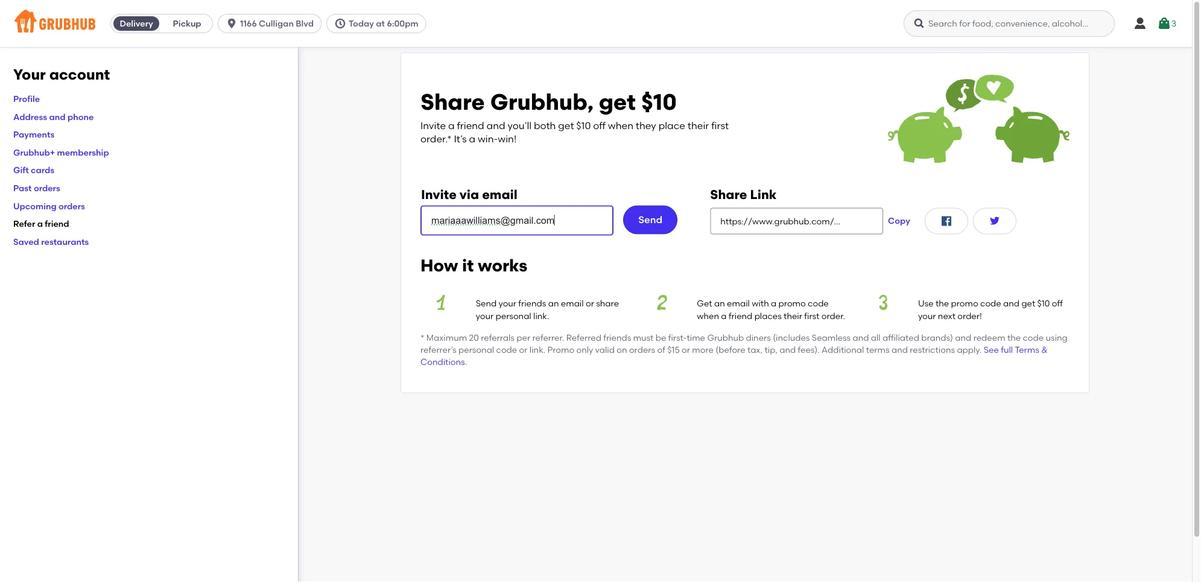 Task type: describe. For each thing, give the bounding box(es) containing it.
off inside use the promo code and get $10 off your next order!
[[1052, 298, 1063, 309]]

a up it's
[[448, 120, 455, 131]]

upcoming orders
[[13, 201, 85, 211]]

address
[[13, 112, 47, 122]]

invite inside the share grubhub, get $10 invite a friend and you'll both get $10 off when they place their first order.* it's a win-win!
[[421, 120, 446, 131]]

an inside 'send your friends an email or share your personal link.'
[[548, 298, 559, 309]]

more
[[692, 345, 714, 355]]

pickup
[[173, 18, 201, 29]]

profile
[[13, 94, 40, 104]]

1 vertical spatial invite
[[421, 187, 457, 202]]

20
[[469, 333, 479, 343]]

off inside the share grubhub, get $10 invite a friend and you'll both get $10 off when they place their first order.* it's a win-win!
[[593, 120, 606, 131]]

time
[[687, 333, 706, 343]]

1166
[[240, 18, 257, 29]]

share grubhub, get $10 invite a friend and you'll both get $10 off when they place their first order.* it's a win-win!
[[421, 89, 729, 145]]

send your friends an email or share your personal link.
[[476, 298, 619, 321]]

code up terms
[[1023, 333, 1044, 343]]

promo inside use the promo code and get $10 off your next order!
[[951, 298, 979, 309]]

use the promo code and get $10 off your next order!
[[919, 298, 1063, 321]]

conditions
[[421, 357, 465, 367]]

0 horizontal spatial your
[[476, 311, 494, 321]]

fees).
[[798, 345, 820, 355]]

first-
[[668, 333, 687, 343]]

1 vertical spatial friend
[[45, 219, 69, 229]]

gift cards
[[13, 165, 54, 175]]

orders for past orders
[[34, 183, 60, 193]]

grubhub
[[708, 333, 744, 343]]

send for send
[[639, 214, 663, 226]]

checkout
[[984, 386, 1024, 396]]

brands)
[[922, 333, 954, 343]]

personal inside 'send your friends an email or share your personal link.'
[[496, 311, 532, 321]]

&
[[1042, 345, 1048, 355]]

be
[[656, 333, 666, 343]]

first inside the share grubhub, get $10 invite a friend and you'll both get $10 off when they place their first order.* it's a win-win!
[[712, 120, 729, 131]]

step 1 image
[[421, 295, 461, 310]]

svg image inside 3 button
[[1157, 16, 1172, 31]]

profile link
[[13, 94, 40, 104]]

payments
[[13, 129, 54, 140]]

3 button
[[1157, 13, 1177, 34]]

code inside use the promo code and get $10 off your next order!
[[981, 298, 1002, 309]]

you'll
[[508, 120, 532, 131]]

today
[[349, 18, 374, 29]]

get an email with a promo code when a friend places their first order.
[[697, 298, 846, 321]]

order.
[[822, 311, 846, 321]]

their inside the share grubhub, get $10 invite a friend and you'll both get $10 off when they place their first order.* it's a win-win!
[[688, 120, 709, 131]]

a right refer
[[37, 219, 43, 229]]

today at 6:00pm button
[[326, 14, 431, 33]]

all
[[871, 333, 881, 343]]

see full terms & conditions
[[421, 345, 1048, 367]]

blvd
[[296, 18, 314, 29]]

address and phone link
[[13, 112, 94, 122]]

culligan
[[259, 18, 294, 29]]

cards
[[31, 165, 54, 175]]

(includes
[[773, 333, 810, 343]]

both
[[534, 120, 556, 131]]

a up grubhub
[[721, 311, 727, 321]]

upcoming
[[13, 201, 57, 211]]

delivery
[[120, 18, 153, 29]]

and down affiliated
[[892, 345, 908, 355]]

referrals
[[481, 333, 515, 343]]

link. inside 'send your friends an email or share your personal link.'
[[534, 311, 549, 321]]

svg image inside the today at 6:00pm button
[[334, 18, 346, 30]]

places
[[755, 311, 782, 321]]

gift
[[13, 165, 29, 175]]

next
[[938, 311, 956, 321]]

Enter your friend's email email field
[[421, 206, 613, 235]]

membership
[[57, 147, 109, 158]]

tip,
[[765, 345, 778, 355]]

a right it's
[[469, 133, 476, 145]]

account
[[49, 66, 110, 83]]

send button
[[624, 205, 678, 234]]

proceed to checkout button
[[899, 380, 1061, 402]]

win-
[[478, 133, 498, 145]]

0 horizontal spatial $10
[[577, 120, 591, 131]]

Search for food, convenience, alcohol... search field
[[904, 10, 1115, 37]]

maximum
[[427, 333, 467, 343]]

.
[[465, 357, 467, 367]]

on
[[617, 345, 627, 355]]

of
[[657, 345, 666, 355]]

svg image inside '1166 culligan blvd' button
[[226, 18, 238, 30]]

share for grubhub,
[[421, 89, 485, 116]]

$15
[[668, 345, 680, 355]]

past
[[13, 183, 32, 193]]

$10 inside use the promo code and get $10 off your next order!
[[1038, 298, 1050, 309]]

win!
[[498, 133, 517, 145]]

restrictions
[[910, 345, 955, 355]]

with
[[752, 298, 769, 309]]

*
[[421, 333, 425, 343]]

orders inside * maximum 20 referrals per referrer. referred friends must be first-time grubhub diners (includes seamless and all affiliated brands) and redeem the code using referrer's personal code or link. promo only valid on orders of $15 or more (before tax, tip, and fees). additional terms and restrictions apply.
[[629, 345, 655, 355]]

the inside use the promo code and get $10 off your next order!
[[936, 298, 949, 309]]

refer a friend
[[13, 219, 69, 229]]

or inside 'send your friends an email or share your personal link.'
[[586, 298, 594, 309]]

must
[[633, 333, 654, 343]]

main navigation navigation
[[0, 0, 1193, 47]]

valid
[[595, 345, 615, 355]]

how it works
[[421, 255, 528, 275]]

grubhub+ membership
[[13, 147, 109, 158]]



Task type: locate. For each thing, give the bounding box(es) containing it.
0 horizontal spatial their
[[688, 120, 709, 131]]

an inside the get an email with a promo code when a friend places their first order.
[[715, 298, 725, 309]]

get up they
[[599, 89, 636, 116]]

per
[[517, 333, 531, 343]]

share grubhub and save image
[[888, 72, 1070, 164]]

1 vertical spatial the
[[1008, 333, 1021, 343]]

when down get
[[697, 311, 719, 321]]

use
[[919, 298, 934, 309]]

your down use
[[919, 311, 936, 321]]

seamless
[[812, 333, 851, 343]]

orders
[[34, 183, 60, 193], [59, 201, 85, 211], [629, 345, 655, 355]]

2 horizontal spatial your
[[919, 311, 936, 321]]

$10 up using
[[1038, 298, 1050, 309]]

friend inside the get an email with a promo code when a friend places their first order.
[[729, 311, 753, 321]]

1 horizontal spatial share
[[711, 187, 747, 202]]

svg image
[[226, 18, 238, 30], [940, 214, 954, 228], [988, 214, 1002, 228]]

1 horizontal spatial an
[[715, 298, 725, 309]]

2 an from the left
[[715, 298, 725, 309]]

and up 'apply.'
[[956, 333, 972, 343]]

0 vertical spatial invite
[[421, 120, 446, 131]]

1 vertical spatial orders
[[59, 201, 85, 211]]

1 promo from the left
[[779, 298, 806, 309]]

or right $15
[[682, 345, 690, 355]]

0 vertical spatial personal
[[496, 311, 532, 321]]

a right "with"
[[771, 298, 777, 309]]

their right place
[[688, 120, 709, 131]]

1 vertical spatial first
[[805, 311, 820, 321]]

1 vertical spatial when
[[697, 311, 719, 321]]

promo
[[548, 345, 575, 355]]

see full terms & conditions link
[[421, 345, 1048, 367]]

2 promo from the left
[[951, 298, 979, 309]]

order.*
[[421, 133, 452, 145]]

step 3 image
[[863, 295, 904, 310]]

0 horizontal spatial or
[[519, 345, 528, 355]]

get right both
[[558, 120, 574, 131]]

grubhub+
[[13, 147, 55, 158]]

0 vertical spatial orders
[[34, 183, 60, 193]]

send inside 'send your friends an email or share your personal link.'
[[476, 298, 497, 309]]

grubhub+ membership link
[[13, 147, 109, 158]]

how
[[421, 255, 458, 275]]

or down per
[[519, 345, 528, 355]]

0 vertical spatial friend
[[457, 120, 484, 131]]

1 vertical spatial share
[[711, 187, 747, 202]]

code down "referrals" in the bottom of the page
[[496, 345, 517, 355]]

share up it's
[[421, 89, 485, 116]]

0 vertical spatial the
[[936, 298, 949, 309]]

1 vertical spatial off
[[1052, 298, 1063, 309]]

when left they
[[608, 120, 634, 131]]

when inside the share grubhub, get $10 invite a friend and you'll both get $10 off when they place their first order.* it's a win-win!
[[608, 120, 634, 131]]

friend up "saved restaurants" link
[[45, 219, 69, 229]]

the inside * maximum 20 referrals per referrer. referred friends must be first-time grubhub diners (includes seamless and all affiliated brands) and redeem the code using referrer's personal code or link. promo only valid on orders of $15 or more (before tax, tip, and fees). additional terms and restrictions apply.
[[1008, 333, 1021, 343]]

personal down 20
[[459, 345, 494, 355]]

using
[[1046, 333, 1068, 343]]

email left the "share"
[[561, 298, 584, 309]]

terms
[[866, 345, 890, 355]]

terms
[[1015, 345, 1040, 355]]

1 horizontal spatial your
[[499, 298, 517, 309]]

1 horizontal spatial svg image
[[940, 214, 954, 228]]

share
[[421, 89, 485, 116], [711, 187, 747, 202]]

0 horizontal spatial promo
[[779, 298, 806, 309]]

code up order!
[[981, 298, 1002, 309]]

phone
[[68, 112, 94, 122]]

email right via
[[482, 187, 518, 202]]

0 horizontal spatial send
[[476, 298, 497, 309]]

friends
[[519, 298, 546, 309], [604, 333, 631, 343]]

get up terms
[[1022, 298, 1036, 309]]

off left they
[[593, 120, 606, 131]]

0 horizontal spatial friend
[[45, 219, 69, 229]]

2 horizontal spatial $10
[[1038, 298, 1050, 309]]

1 vertical spatial link.
[[530, 345, 546, 355]]

refer
[[13, 219, 35, 229]]

1 horizontal spatial friends
[[604, 333, 631, 343]]

and up redeem
[[1004, 298, 1020, 309]]

1 horizontal spatial get
[[599, 89, 636, 116]]

3
[[1172, 18, 1177, 29]]

and up win-
[[487, 120, 505, 131]]

0 vertical spatial share
[[421, 89, 485, 116]]

link.
[[534, 311, 549, 321], [530, 345, 546, 355]]

friend inside the share grubhub, get $10 invite a friend and you'll both get $10 off when they place their first order.* it's a win-win!
[[457, 120, 484, 131]]

your up "referrals" in the bottom of the page
[[499, 298, 517, 309]]

email for invite via email
[[482, 187, 518, 202]]

invite
[[421, 120, 446, 131], [421, 187, 457, 202]]

1 vertical spatial personal
[[459, 345, 494, 355]]

code
[[808, 298, 829, 309], [981, 298, 1002, 309], [1023, 333, 1044, 343], [496, 345, 517, 355]]

0 vertical spatial $10
[[641, 89, 677, 116]]

when inside the get an email with a promo code when a friend places their first order.
[[697, 311, 719, 321]]

diners
[[746, 333, 771, 343]]

1 vertical spatial $10
[[577, 120, 591, 131]]

1 horizontal spatial the
[[1008, 333, 1021, 343]]

1 horizontal spatial send
[[639, 214, 663, 226]]

your account
[[13, 66, 110, 83]]

tax,
[[748, 345, 763, 355]]

$10 up place
[[641, 89, 677, 116]]

first left 'order.' at the bottom
[[805, 311, 820, 321]]

delivery button
[[111, 14, 162, 33]]

get
[[697, 298, 713, 309]]

2 vertical spatial $10
[[1038, 298, 1050, 309]]

link
[[751, 187, 777, 202]]

saved restaurants link
[[13, 237, 89, 247]]

to
[[973, 386, 982, 396]]

works
[[478, 255, 528, 275]]

share inside the share grubhub, get $10 invite a friend and you'll both get $10 off when they place their first order.* it's a win-win!
[[421, 89, 485, 116]]

your inside use the promo code and get $10 off your next order!
[[919, 311, 936, 321]]

$10 right both
[[577, 120, 591, 131]]

at
[[376, 18, 385, 29]]

1 horizontal spatial off
[[1052, 298, 1063, 309]]

6:00pm
[[387, 18, 419, 29]]

1 horizontal spatial their
[[784, 311, 803, 321]]

or
[[586, 298, 594, 309], [519, 345, 528, 355], [682, 345, 690, 355]]

email for get an email with a promo code when a friend places their first order.
[[727, 298, 750, 309]]

1 horizontal spatial personal
[[496, 311, 532, 321]]

apply.
[[957, 345, 982, 355]]

0 horizontal spatial when
[[608, 120, 634, 131]]

first right place
[[712, 120, 729, 131]]

promo up places
[[779, 298, 806, 309]]

$10
[[641, 89, 677, 116], [577, 120, 591, 131], [1038, 298, 1050, 309]]

step 2 image
[[642, 295, 683, 310]]

0 horizontal spatial personal
[[459, 345, 494, 355]]

first inside the get an email with a promo code when a friend places their first order.
[[805, 311, 820, 321]]

and left phone
[[49, 112, 66, 122]]

friend
[[457, 120, 484, 131], [45, 219, 69, 229], [729, 311, 753, 321]]

full
[[1001, 345, 1013, 355]]

code up 'order.' at the bottom
[[808, 298, 829, 309]]

friend up it's
[[457, 120, 484, 131]]

0 vertical spatial link.
[[534, 311, 549, 321]]

your up 20
[[476, 311, 494, 321]]

1 horizontal spatial $10
[[641, 89, 677, 116]]

(before
[[716, 345, 746, 355]]

0 horizontal spatial get
[[558, 120, 574, 131]]

1 vertical spatial friends
[[604, 333, 631, 343]]

1 an from the left
[[548, 298, 559, 309]]

get inside use the promo code and get $10 off your next order!
[[1022, 298, 1036, 309]]

1166 culligan blvd
[[240, 18, 314, 29]]

past orders
[[13, 183, 60, 193]]

and left all
[[853, 333, 869, 343]]

invite up order.*
[[421, 120, 446, 131]]

see
[[984, 345, 999, 355]]

and down (includes
[[780, 345, 796, 355]]

orders down must
[[629, 345, 655, 355]]

email inside the get an email with a promo code when a friend places their first order.
[[727, 298, 750, 309]]

2 horizontal spatial svg image
[[988, 214, 1002, 228]]

orders up refer a friend link
[[59, 201, 85, 211]]

2 horizontal spatial email
[[727, 298, 750, 309]]

promo up order!
[[951, 298, 979, 309]]

upcoming orders link
[[13, 201, 85, 211]]

0 horizontal spatial friends
[[519, 298, 546, 309]]

1 vertical spatial get
[[558, 120, 574, 131]]

friends inside 'send your friends an email or share your personal link.'
[[519, 298, 546, 309]]

0 horizontal spatial share
[[421, 89, 485, 116]]

1 horizontal spatial first
[[805, 311, 820, 321]]

proceed
[[936, 386, 971, 396]]

off
[[593, 120, 606, 131], [1052, 298, 1063, 309]]

gift cards link
[[13, 165, 54, 175]]

0 vertical spatial off
[[593, 120, 606, 131]]

grubhub,
[[490, 89, 594, 116]]

send for send your friends an email or share your personal link.
[[476, 298, 497, 309]]

and inside the share grubhub, get $10 invite a friend and you'll both get $10 off when they place their first order.* it's a win-win!
[[487, 120, 505, 131]]

0 vertical spatial send
[[639, 214, 663, 226]]

address and phone
[[13, 112, 94, 122]]

1 vertical spatial send
[[476, 298, 497, 309]]

orders up upcoming orders
[[34, 183, 60, 193]]

0 vertical spatial first
[[712, 120, 729, 131]]

2 horizontal spatial or
[[682, 345, 690, 355]]

code inside the get an email with a promo code when a friend places their first order.
[[808, 298, 829, 309]]

the
[[936, 298, 949, 309], [1008, 333, 1021, 343]]

or left the "share"
[[586, 298, 594, 309]]

their inside the get an email with a promo code when a friend places their first order.
[[784, 311, 803, 321]]

0 vertical spatial get
[[599, 89, 636, 116]]

0 horizontal spatial first
[[712, 120, 729, 131]]

share for link
[[711, 187, 747, 202]]

copy
[[888, 216, 911, 226]]

send
[[639, 214, 663, 226], [476, 298, 497, 309]]

order!
[[958, 311, 982, 321]]

None text field
[[711, 208, 884, 234]]

1 horizontal spatial or
[[586, 298, 594, 309]]

0 horizontal spatial the
[[936, 298, 949, 309]]

refer a friend link
[[13, 219, 69, 229]]

your
[[13, 66, 46, 83]]

email left "with"
[[727, 298, 750, 309]]

the up full
[[1008, 333, 1021, 343]]

link. up referrer.
[[534, 311, 549, 321]]

1166 culligan blvd button
[[218, 14, 326, 33]]

0 horizontal spatial an
[[548, 298, 559, 309]]

copy button
[[884, 208, 915, 234]]

proceed to checkout
[[936, 386, 1024, 396]]

friends up on on the bottom of the page
[[604, 333, 631, 343]]

friends inside * maximum 20 referrals per referrer. referred friends must be first-time grubhub diners (includes seamless and all affiliated brands) and redeem the code using referrer's personal code or link. promo only valid on orders of $15 or more (before tax, tip, and fees). additional terms and restrictions apply.
[[604, 333, 631, 343]]

0 vertical spatial when
[[608, 120, 634, 131]]

2 horizontal spatial get
[[1022, 298, 1036, 309]]

0 horizontal spatial off
[[593, 120, 606, 131]]

redeem
[[974, 333, 1006, 343]]

the up the next
[[936, 298, 949, 309]]

0 horizontal spatial svg image
[[226, 18, 238, 30]]

share left link
[[711, 187, 747, 202]]

personal up per
[[496, 311, 532, 321]]

0 vertical spatial friends
[[519, 298, 546, 309]]

link. inside * maximum 20 referrals per referrer. referred friends must be first-time grubhub diners (includes seamless and all affiliated brands) and redeem the code using referrer's personal code or link. promo only valid on orders of $15 or more (before tax, tip, and fees). additional terms and restrictions apply.
[[530, 345, 546, 355]]

email inside 'send your friends an email or share your personal link.'
[[561, 298, 584, 309]]

an up referrer.
[[548, 298, 559, 309]]

their
[[688, 120, 709, 131], [784, 311, 803, 321]]

promo inside the get an email with a promo code when a friend places their first order.
[[779, 298, 806, 309]]

saved restaurants
[[13, 237, 89, 247]]

payments link
[[13, 129, 54, 140]]

friends up per
[[519, 298, 546, 309]]

2 vertical spatial friend
[[729, 311, 753, 321]]

additional
[[822, 345, 864, 355]]

1 horizontal spatial promo
[[951, 298, 979, 309]]

email
[[482, 187, 518, 202], [561, 298, 584, 309], [727, 298, 750, 309]]

send inside 'button'
[[639, 214, 663, 226]]

1 horizontal spatial email
[[561, 298, 584, 309]]

personal inside * maximum 20 referrals per referrer. referred friends must be first-time grubhub diners (includes seamless and all affiliated brands) and redeem the code using referrer's personal code or link. promo only valid on orders of $15 or more (before tax, tip, and fees). additional terms and restrictions apply.
[[459, 345, 494, 355]]

1 vertical spatial their
[[784, 311, 803, 321]]

svg image
[[1133, 16, 1148, 31], [1157, 16, 1172, 31], [334, 18, 346, 30], [914, 18, 926, 30]]

0 horizontal spatial email
[[482, 187, 518, 202]]

an right get
[[715, 298, 725, 309]]

promo
[[779, 298, 806, 309], [951, 298, 979, 309]]

only
[[577, 345, 593, 355]]

invite via email
[[421, 187, 518, 202]]

invite left via
[[421, 187, 457, 202]]

orders for upcoming orders
[[59, 201, 85, 211]]

friend down "with"
[[729, 311, 753, 321]]

2 vertical spatial get
[[1022, 298, 1036, 309]]

share
[[596, 298, 619, 309]]

2 horizontal spatial friend
[[729, 311, 753, 321]]

it's
[[454, 133, 467, 145]]

get
[[599, 89, 636, 116], [558, 120, 574, 131], [1022, 298, 1036, 309]]

2 vertical spatial orders
[[629, 345, 655, 355]]

their up (includes
[[784, 311, 803, 321]]

1 horizontal spatial friend
[[457, 120, 484, 131]]

link. down referrer.
[[530, 345, 546, 355]]

and inside use the promo code and get $10 off your next order!
[[1004, 298, 1020, 309]]

0 vertical spatial their
[[688, 120, 709, 131]]

referrer.
[[533, 333, 565, 343]]

off up using
[[1052, 298, 1063, 309]]

1 horizontal spatial when
[[697, 311, 719, 321]]



